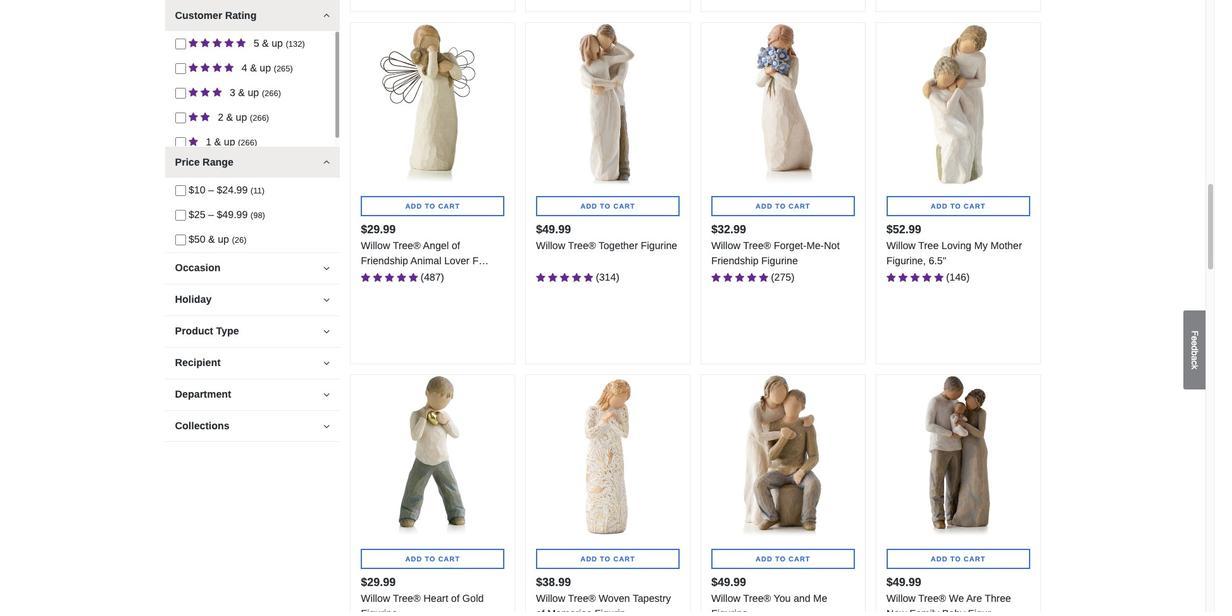 Task type: describe. For each thing, give the bounding box(es) containing it.
(98)
[[251, 211, 265, 220]]

(275)
[[771, 272, 795, 283]]

collections
[[175, 421, 230, 432]]

willow for $52.99 willow tree loving my mother figurine, 6.5"
[[886, 241, 916, 252]]

figurine,
[[886, 256, 926, 267]]

cart for willow tree® angel of friendship animal lover f…
[[438, 203, 460, 210]]

0 horizontal spatial $49.99 article
[[525, 22, 690, 365]]

loving
[[942, 241, 971, 252]]

5
[[254, 38, 259, 49]]

are
[[966, 594, 982, 605]]

a
[[1190, 356, 1200, 361]]

add to cart button for willow tree loving my mother figurine, 6.5"
[[886, 196, 1030, 217]]

add to cart for willow tree® woven tapestry of memories figurin…
[[580, 556, 635, 563]]

product type
[[175, 326, 239, 337]]

cart for willow tree® we are three new family baby figur…
[[964, 556, 986, 563]]

willow tree® heart of gold figurine link
[[361, 592, 504, 613]]

woven
[[599, 594, 630, 605]]

tree
[[918, 241, 939, 252]]

1 $29.99 article from the top
[[350, 22, 515, 365]]

$50 & up (26)
[[189, 234, 247, 245]]

to for willow tree® we are three new family baby figur…
[[950, 556, 961, 563]]

(266) for 2 & up
[[250, 113, 269, 123]]

rating
[[225, 10, 257, 21]]

to for willow tree® woven tapestry of memories figurin…
[[600, 556, 611, 563]]

f…
[[472, 256, 489, 267]]

2 & up (266)
[[218, 112, 269, 123]]

add to cart for willow tree® we are three new family baby figur…
[[931, 556, 986, 563]]

and
[[794, 594, 810, 605]]

$24.99
[[217, 185, 248, 196]]

together
[[599, 241, 638, 252]]

angel
[[423, 241, 449, 252]]

up for 5 & up
[[272, 38, 283, 49]]

up inside price range filters element
[[218, 234, 229, 245]]

forget-
[[774, 241, 806, 252]]

add to cart for willow tree® heart of gold figurine
[[405, 556, 460, 563]]

$49.99 willow tree® we are three new family baby figur…
[[886, 577, 1011, 613]]

add for willow tree loving my mother figurine, 6.5"
[[931, 203, 948, 210]]

add for willow tree® angel of friendship animal lover f…
[[405, 203, 422, 210]]

willow tree® forget-me-not friendship figurine, image
[[701, 23, 865, 186]]

2
[[218, 112, 223, 123]]

& for 4
[[250, 63, 257, 73]]

$50 & up checkbox
[[175, 235, 186, 246]]

angle down image for product type
[[323, 327, 330, 337]]

customer
[[175, 10, 222, 21]]

tapestry
[[633, 594, 671, 605]]

$52.99
[[886, 224, 921, 236]]

cart for willow tree® heart of gold figurine
[[438, 556, 460, 563]]

gold
[[462, 594, 484, 605]]

willow tree® together figurine link
[[536, 239, 680, 254]]

$10 – $24.99 (11)
[[189, 185, 265, 196]]

family
[[909, 609, 939, 613]]

willow tree® woven tapestry of memories figurine, image
[[526, 376, 690, 539]]

$25 – $49.99 (98)
[[189, 209, 265, 220]]

3
[[230, 87, 235, 98]]

lover
[[444, 256, 470, 267]]

willow for $49.99 willow tree® together figurine
[[536, 241, 565, 252]]

to for willow tree® you and me figurine
[[775, 556, 786, 563]]

1 horizontal spatial $49.99 article
[[700, 375, 866, 613]]

willow tree® together figurine, image
[[526, 23, 690, 186]]

3 & up checkbox
[[175, 88, 186, 99]]

customer rating tab
[[165, 0, 340, 31]]

willow tree® angel of friendship animal lover figurine, image
[[351, 23, 515, 186]]

customer rating
[[175, 10, 257, 21]]

3 & up (266)
[[230, 87, 281, 98]]

tree® for $38.99 willow tree® woven tapestry of memories figurin…
[[568, 594, 596, 605]]

$38.99
[[536, 577, 571, 589]]

$32.99 article
[[700, 22, 866, 365]]

$50
[[189, 234, 205, 245]]

price
[[175, 157, 200, 168]]

my
[[974, 241, 988, 252]]

up for 1 & up
[[224, 137, 235, 147]]

$32.99 willow tree® forget-me-not friendship figurine
[[711, 224, 840, 267]]

willow tree loving my mother figurine, 6.5" link
[[886, 239, 1030, 269]]

price range filters element
[[165, 178, 340, 252]]

figur…
[[968, 609, 1001, 613]]

$38.99 willow tree® woven tapestry of memories figurin…
[[536, 577, 671, 613]]

$25
[[189, 209, 205, 220]]

$49.99 for $49.99 willow tree® together figurine
[[536, 224, 571, 236]]

baby
[[942, 609, 965, 613]]

2 e from the top
[[1190, 341, 1200, 346]]

d
[[1190, 346, 1200, 351]]

$49.99 willow tree® together figurine
[[536, 224, 677, 252]]

1 & up (266)
[[206, 137, 257, 147]]

customer rating filters element
[[165, 31, 335, 154]]

1 e from the top
[[1190, 336, 1200, 341]]

5 & up checkbox
[[175, 39, 186, 50]]

cart for willow tree® woven tapestry of memories figurin…
[[613, 556, 635, 563]]

product type tab
[[165, 316, 340, 347]]

willow for $38.99 willow tree® woven tapestry of memories figurin…
[[536, 594, 565, 605]]

of inside $38.99 willow tree® woven tapestry of memories figurin…
[[536, 609, 545, 613]]

$32.99
[[711, 224, 746, 236]]

willow tree® you and me figurine link
[[711, 592, 855, 613]]

tree® for $29.99 willow tree® angel of friendship animal lover f…
[[393, 241, 421, 252]]

b
[[1190, 351, 1200, 356]]

willow for $49.99 willow tree® you and me figurine
[[711, 594, 741, 605]]

f
[[1190, 331, 1200, 336]]

$49.99 for $49.99 willow tree® we are three new family baby figur…
[[886, 577, 921, 589]]

holiday
[[175, 294, 212, 305]]

& for 2
[[226, 112, 233, 123]]

$38.99 article
[[525, 375, 690, 613]]

me-
[[806, 241, 824, 252]]

price range tab
[[165, 147, 340, 178]]

$49.99 inside price range filters element
[[217, 209, 248, 220]]

willow for $29.99 willow tree® angel of friendship animal lover f…
[[361, 241, 390, 252]]

4 & up checkbox
[[175, 63, 186, 74]]

willow tree® forget-me-not friendship figurine link
[[711, 239, 855, 269]]

figurine inside the $49.99 willow tree® together figurine
[[641, 241, 677, 252]]

willow for $32.99 willow tree® forget-me-not friendship figurine
[[711, 241, 741, 252]]

add for willow tree® you and me figurine
[[756, 556, 773, 563]]

willow tree® we are three new family baby figurine, image
[[876, 376, 1040, 539]]

up for 4 & up
[[260, 63, 271, 73]]

new
[[886, 609, 907, 613]]

(265)
[[274, 64, 293, 73]]

angle down image for price range
[[323, 158, 330, 168]]

$25 – $49.99 checkbox
[[175, 210, 186, 221]]

we
[[949, 594, 964, 605]]

– for $10
[[208, 185, 214, 196]]

figurine inside $29.99 willow tree® heart of gold figurine
[[361, 609, 398, 613]]

(146)
[[946, 272, 970, 283]]

add for willow tree® together figurine
[[580, 203, 597, 210]]

2 $29.99 article from the top
[[350, 375, 515, 613]]

4 & up (265)
[[242, 63, 293, 73]]

$29.99 willow tree® heart of gold figurine
[[361, 577, 484, 613]]

add to cart button for willow tree® we are three new family baby figur…
[[886, 549, 1030, 570]]

product
[[175, 326, 213, 337]]

you
[[774, 594, 791, 605]]

of for $29.99 willow tree® heart of gold figurine
[[451, 594, 460, 605]]

range
[[203, 157, 234, 168]]

add to cart button for willow tree® woven tapestry of memories figurin…
[[536, 549, 680, 570]]



Task type: locate. For each thing, give the bounding box(es) containing it.
add up $29.99 willow tree® heart of gold figurine
[[405, 556, 422, 563]]

$49.99 article
[[525, 22, 690, 365], [700, 375, 866, 613], [876, 375, 1041, 613]]

up right 3
[[248, 87, 259, 98]]

add for willow tree® heart of gold figurine
[[405, 556, 422, 563]]

willow inside $38.99 willow tree® woven tapestry of memories figurin…
[[536, 594, 565, 605]]

up
[[272, 38, 283, 49], [260, 63, 271, 73], [248, 87, 259, 98], [236, 112, 247, 123], [224, 137, 235, 147], [218, 234, 229, 245]]

add to cart button for willow tree® together figurine
[[536, 196, 680, 217]]

cart inside $32.99 article
[[789, 203, 810, 210]]

add to cart for willow tree loving my mother figurine, 6.5"
[[931, 203, 986, 210]]

1 $29.99 from the top
[[361, 224, 396, 236]]

to for willow tree loving my mother figurine, 6.5"
[[950, 203, 961, 210]]

to for willow tree® heart of gold figurine
[[425, 556, 436, 563]]

(266) for 1 & up
[[238, 138, 257, 147]]

$49.99 for $49.99 willow tree® you and me figurine
[[711, 577, 746, 589]]

of up lover
[[452, 241, 460, 252]]

add to cart inside $38.99 article
[[580, 556, 635, 563]]

add to cart button for willow tree® heart of gold figurine
[[361, 549, 504, 570]]

$49.99 inside $49.99 willow tree® we are three new family baby figur…
[[886, 577, 921, 589]]

& right 1
[[214, 137, 221, 147]]

(266) down 4 & up (265)
[[262, 89, 281, 98]]

willow inside $29.99 willow tree® heart of gold figurine
[[361, 594, 390, 605]]

to up $29.99 willow tree® angel of friendship animal lover f…
[[425, 203, 436, 210]]

of left gold
[[451, 594, 460, 605]]

three
[[985, 594, 1011, 605]]

& for 1
[[214, 137, 221, 147]]

add for willow tree® we are three new family baby figur…
[[931, 556, 948, 563]]

of
[[452, 241, 460, 252], [451, 594, 460, 605], [536, 609, 545, 613]]

cart inside $52.99 article
[[964, 203, 986, 210]]

angle down image for occasion
[[323, 263, 330, 273]]

$49.99 down $24.99
[[217, 209, 248, 220]]

cart up angel
[[438, 203, 460, 210]]

willow inside $32.99 willow tree® forget-me-not friendship figurine
[[711, 241, 741, 252]]

price range
[[175, 157, 234, 168]]

angle down image for recipient
[[323, 358, 330, 368]]

add to cart button for willow tree® forget-me-not friendship figurine
[[711, 196, 855, 217]]

(266) inside 3 & up (266)
[[262, 89, 281, 98]]

cart
[[438, 203, 460, 210], [613, 203, 635, 210], [789, 203, 810, 210], [964, 203, 986, 210], [438, 556, 460, 563], [613, 556, 635, 563], [789, 556, 810, 563], [964, 556, 986, 563]]

type
[[216, 326, 239, 337]]

article containing customer rating
[[165, 0, 340, 154]]

tree® for $32.99 willow tree® forget-me-not friendship figurine
[[743, 241, 771, 252]]

e up d
[[1190, 336, 1200, 341]]

to for willow tree® angel of friendship animal lover f…
[[425, 203, 436, 210]]

$49.99 inside the $49.99 willow tree® together figurine
[[536, 224, 571, 236]]

cart up "are"
[[964, 556, 986, 563]]

$29.99 for $29.99 willow tree® angel of friendship animal lover f…
[[361, 224, 396, 236]]

angle down image for holiday
[[323, 295, 330, 305]]

0 vertical spatial –
[[208, 185, 214, 196]]

angle down image inside customer rating 'tab'
[[323, 11, 330, 21]]

4 angle down image from the top
[[323, 421, 330, 432]]

angle down image inside 'recipient' tab
[[323, 358, 330, 368]]

to up $29.99 willow tree® heart of gold figurine
[[425, 556, 436, 563]]

mother
[[991, 241, 1022, 252]]

add to cart button up $49.99 willow tree® you and me figurine
[[711, 549, 855, 570]]

friendship inside $32.99 willow tree® forget-me-not friendship figurine
[[711, 256, 759, 267]]

not
[[824, 241, 840, 252]]

animal
[[410, 256, 441, 267]]

willow inside $49.99 willow tree® we are three new family baby figur…
[[886, 594, 916, 605]]

add to cart button inside $52.99 article
[[886, 196, 1030, 217]]

willow tree® woven tapestry of memories figurin… link
[[536, 592, 680, 613]]

add to cart up $29.99 willow tree® angel of friendship animal lover f…
[[405, 203, 460, 210]]

1 angle down image from the top
[[323, 158, 330, 168]]

5 & up (132)
[[254, 38, 305, 49]]

(266) inside 1 & up (266)
[[238, 138, 257, 147]]

tree® inside $32.99 willow tree® forget-me-not friendship figurine
[[743, 241, 771, 252]]

heart
[[424, 594, 448, 605]]

tree®
[[393, 241, 421, 252], [568, 241, 596, 252], [743, 241, 771, 252], [393, 594, 421, 605], [568, 594, 596, 605], [743, 594, 771, 605], [918, 594, 946, 605]]

$52.99 article
[[876, 22, 1041, 365]]

1 horizontal spatial friendship
[[711, 256, 759, 267]]

f e e d b a c k button
[[1183, 310, 1206, 390]]

1 – from the top
[[208, 185, 214, 196]]

of left 'memories'
[[536, 609, 545, 613]]

tree® for $49.99 willow tree® we are three new family baby figur…
[[918, 594, 946, 605]]

add to cart for willow tree® angel of friendship animal lover f…
[[405, 203, 460, 210]]

add up $38.99 willow tree® woven tapestry of memories figurin…
[[580, 556, 597, 563]]

up right 2
[[236, 112, 247, 123]]

to for willow tree® forget-me-not friendship figurine
[[775, 203, 786, 210]]

to up the $52.99 willow tree loving my mother figurine, 6.5"
[[950, 203, 961, 210]]

1 vertical spatial (266)
[[250, 113, 269, 123]]

willow inside $29.99 willow tree® angel of friendship animal lover f…
[[361, 241, 390, 252]]

0 vertical spatial $29.99
[[361, 224, 396, 236]]

(487)
[[421, 272, 444, 283]]

tree® inside the $49.99 willow tree® together figurine
[[568, 241, 596, 252]]

1
[[206, 137, 211, 147]]

1 vertical spatial $29.99 article
[[350, 375, 515, 613]]

to up $32.99 willow tree® forget-me-not friendship figurine
[[775, 203, 786, 210]]

$29.99 article
[[350, 22, 515, 365], [350, 375, 515, 613]]

add to cart button up $49.99 willow tree® we are three new family baby figur…
[[886, 549, 1030, 570]]

add up the $49.99 willow tree® together figurine
[[580, 203, 597, 210]]

$49.99 inside $49.99 willow tree® you and me figurine
[[711, 577, 746, 589]]

add up $49.99 willow tree® you and me figurine
[[756, 556, 773, 563]]

add to cart inside $52.99 article
[[931, 203, 986, 210]]

add inside $38.99 article
[[580, 556, 597, 563]]

2 $29.99 from the top
[[361, 577, 396, 589]]

2 & up checkbox
[[175, 113, 186, 124]]

f e e d b a c k
[[1190, 331, 1200, 369]]

recipient
[[175, 358, 221, 368]]

cart for willow tree® together figurine
[[613, 203, 635, 210]]

tree® left you
[[743, 594, 771, 605]]

cart inside $38.99 article
[[613, 556, 635, 563]]

up for 3 & up
[[248, 87, 259, 98]]

2 angle down image from the top
[[323, 295, 330, 305]]

add to cart button up $38.99 willow tree® woven tapestry of memories figurin…
[[536, 549, 680, 570]]

0 vertical spatial of
[[452, 241, 460, 252]]

$52.99 willow tree loving my mother figurine, 6.5"
[[886, 224, 1022, 267]]

willow inside $49.99 willow tree® you and me figurine
[[711, 594, 741, 605]]

0 vertical spatial $29.99 article
[[350, 22, 515, 365]]

$29.99 up willow tree® heart of gold figurine "link"
[[361, 577, 396, 589]]

& for $50
[[208, 234, 215, 245]]

add inside $32.99 article
[[756, 203, 773, 210]]

to up $49.99 willow tree® you and me figurine
[[775, 556, 786, 563]]

add up $29.99 willow tree® angel of friendship animal lover f…
[[405, 203, 422, 210]]

add to cart button for willow tree® angel of friendship animal lover f…
[[361, 196, 504, 217]]

– right $25
[[208, 209, 214, 220]]

tree® up family
[[918, 594, 946, 605]]

willow
[[361, 241, 390, 252], [536, 241, 565, 252], [711, 241, 741, 252], [886, 241, 916, 252], [361, 594, 390, 605], [536, 594, 565, 605], [711, 594, 741, 605], [886, 594, 916, 605]]

$49.99
[[217, 209, 248, 220], [536, 224, 571, 236], [711, 577, 746, 589], [886, 577, 921, 589]]

add for willow tree® woven tapestry of memories figurin…
[[580, 556, 597, 563]]

department tab
[[165, 379, 340, 410]]

tree® inside $49.99 willow tree® we are three new family baby figur…
[[918, 594, 946, 605]]

(26)
[[232, 235, 247, 245]]

angle down image inside product type tab
[[323, 327, 330, 337]]

add to cart button
[[361, 196, 504, 217], [536, 196, 680, 217], [711, 196, 855, 217], [886, 196, 1030, 217], [361, 549, 504, 570], [536, 549, 680, 570], [711, 549, 855, 570], [886, 549, 1030, 570]]

0 vertical spatial (266)
[[262, 89, 281, 98]]

0 horizontal spatial friendship
[[361, 256, 408, 267]]

$49.99 up new
[[886, 577, 921, 589]]

cart for willow tree loving my mother figurine, 6.5"
[[964, 203, 986, 210]]

to
[[425, 203, 436, 210], [600, 203, 611, 210], [775, 203, 786, 210], [950, 203, 961, 210], [425, 556, 436, 563], [600, 556, 611, 563], [775, 556, 786, 563], [950, 556, 961, 563]]

$29.99 inside $29.99 willow tree® angel of friendship animal lover f…
[[361, 224, 396, 236]]

willow for $29.99 willow tree® heart of gold figurine
[[361, 594, 390, 605]]

of inside $29.99 willow tree® heart of gold figurine
[[451, 594, 460, 605]]

add
[[405, 203, 422, 210], [580, 203, 597, 210], [756, 203, 773, 210], [931, 203, 948, 210], [405, 556, 422, 563], [580, 556, 597, 563], [756, 556, 773, 563], [931, 556, 948, 563]]

cart up heart
[[438, 556, 460, 563]]

(11)
[[251, 186, 265, 196]]

c
[[1190, 361, 1200, 365]]

tab list
[[165, 0, 340, 442]]

$49.99 up willow tree® together figurine link
[[536, 224, 571, 236]]

recipient tab
[[165, 347, 340, 378]]

–
[[208, 185, 214, 196], [208, 209, 214, 220]]

add to cart up $49.99 willow tree® we are three new family baby figur…
[[931, 556, 986, 563]]

cart up "forget-"
[[789, 203, 810, 210]]

$10
[[189, 185, 205, 196]]

department
[[175, 389, 231, 400]]

add up tree
[[931, 203, 948, 210]]

up left (26)
[[218, 234, 229, 245]]

4 angle down image from the top
[[323, 390, 330, 400]]

cart up and
[[789, 556, 810, 563]]

& right 3
[[238, 87, 245, 98]]

add to cart for willow tree® forget-me-not friendship figurine
[[756, 203, 810, 210]]

to inside $38.99 article
[[600, 556, 611, 563]]

& right $50
[[208, 234, 215, 245]]

add to cart button up $32.99 willow tree® forget-me-not friendship figurine
[[711, 196, 855, 217]]

add to cart for willow tree® you and me figurine
[[756, 556, 810, 563]]

willow tree® you and me figurine, image
[[701, 376, 865, 539]]

figurin…
[[595, 609, 636, 613]]

angle down image for collections
[[323, 421, 330, 432]]

article
[[165, 0, 340, 154], [525, 0, 690, 12], [165, 147, 340, 252]]

(266) inside 2 & up (266)
[[250, 113, 269, 123]]

1 & up checkbox
[[175, 137, 186, 148]]

to up $38.99 willow tree® woven tapestry of memories figurin…
[[600, 556, 611, 563]]

angle down image for department
[[323, 390, 330, 400]]

&
[[262, 38, 269, 49], [250, 63, 257, 73], [238, 87, 245, 98], [226, 112, 233, 123], [214, 137, 221, 147], [208, 234, 215, 245]]

(132)
[[286, 39, 305, 49]]

& for 3
[[238, 87, 245, 98]]

cart for willow tree® forget-me-not friendship figurine
[[789, 203, 810, 210]]

add to cart up $49.99 willow tree® you and me figurine
[[756, 556, 810, 563]]

$29.99 willow tree® angel of friendship animal lover f…
[[361, 224, 489, 267]]

2 vertical spatial (266)
[[238, 138, 257, 147]]

$10 – $24.99 checkbox
[[175, 186, 186, 196]]

angle down image inside price range tab
[[323, 158, 330, 168]]

add to cart button inside $38.99 article
[[536, 549, 680, 570]]

add to cart button for willow tree® you and me figurine
[[711, 549, 855, 570]]

tree® left heart
[[393, 594, 421, 605]]

(266) down 2 & up (266)
[[238, 138, 257, 147]]

memories
[[547, 609, 592, 613]]

tree® for $49.99 willow tree® you and me figurine
[[743, 594, 771, 605]]

3 angle down image from the top
[[323, 358, 330, 368]]

add to cart up the $52.99 willow tree loving my mother figurine, 6.5"
[[931, 203, 986, 210]]

of inside $29.99 willow tree® angel of friendship animal lover f…
[[452, 241, 460, 252]]

(266) for 3 & up
[[262, 89, 281, 98]]

friendship down $32.99
[[711, 256, 759, 267]]

tree® inside $49.99 willow tree® you and me figurine
[[743, 594, 771, 605]]

3 angle down image from the top
[[323, 327, 330, 337]]

tree® up 'memories'
[[568, 594, 596, 605]]

willow for $49.99 willow tree® we are three new family baby figur…
[[886, 594, 916, 605]]

4
[[242, 63, 247, 73]]

tree® left together
[[568, 241, 596, 252]]

2 vertical spatial of
[[536, 609, 545, 613]]

occasion tab
[[165, 253, 340, 284]]

1 friendship from the left
[[361, 256, 408, 267]]

to for willow tree® together figurine
[[600, 203, 611, 210]]

friendship
[[361, 256, 408, 267], [711, 256, 759, 267]]

add to cart button up $29.99 willow tree® angel of friendship animal lover f…
[[361, 196, 504, 217]]

angle down image inside occasion tab
[[323, 263, 330, 273]]

up left (132)
[[272, 38, 283, 49]]

friendship left animal
[[361, 256, 408, 267]]

up right 1
[[224, 137, 235, 147]]

add to cart button inside $32.99 article
[[711, 196, 855, 217]]

tree® for $29.99 willow tree® heart of gold figurine
[[393, 594, 421, 605]]

holiday tab
[[165, 284, 340, 315]]

add to cart button up the $52.99 willow tree loving my mother figurine, 6.5"
[[886, 196, 1030, 217]]

figurine inside $32.99 willow tree® forget-me-not friendship figurine
[[761, 256, 798, 267]]

2 horizontal spatial $49.99 article
[[876, 375, 1041, 613]]

to inside $52.99 article
[[950, 203, 961, 210]]

e
[[1190, 336, 1200, 341], [1190, 341, 1200, 346]]

add to cart up $38.99 willow tree® woven tapestry of memories figurin…
[[580, 556, 635, 563]]

cart for willow tree® you and me figurine
[[789, 556, 810, 563]]

& right 4
[[250, 63, 257, 73]]

tree® inside $38.99 willow tree® woven tapestry of memories figurin…
[[568, 594, 596, 605]]

add to cart up $29.99 willow tree® heart of gold figurine
[[405, 556, 460, 563]]

$49.99 willow tree® you and me figurine
[[711, 577, 827, 613]]

tree® for $49.99 willow tree® together figurine
[[568, 241, 596, 252]]

willow inside the $49.99 willow tree® together figurine
[[536, 241, 565, 252]]

1 vertical spatial $29.99
[[361, 577, 396, 589]]

6.5"
[[929, 256, 946, 267]]

to inside $32.99 article
[[775, 203, 786, 210]]

– right $10
[[208, 185, 214, 196]]

friendship inside $29.99 willow tree® angel of friendship animal lover f…
[[361, 256, 408, 267]]

add to cart button up $29.99 willow tree® heart of gold figurine
[[361, 549, 504, 570]]

willow tree® we are three new family baby figur… link
[[886, 592, 1030, 613]]

$29.99 inside $29.99 willow tree® heart of gold figurine
[[361, 577, 396, 589]]

cart up my
[[964, 203, 986, 210]]

2 – from the top
[[208, 209, 214, 220]]

$29.99 up willow tree® angel of friendship animal lover f… link
[[361, 224, 396, 236]]

figurine inside $49.99 willow tree® you and me figurine
[[711, 609, 748, 613]]

tree® down $32.99
[[743, 241, 771, 252]]

1 vertical spatial of
[[451, 594, 460, 605]]

occasion
[[175, 263, 221, 273]]

add up $32.99 willow tree® forget-me-not friendship figurine
[[756, 203, 773, 210]]

add for willow tree® forget-me-not friendship figurine
[[756, 203, 773, 210]]

to up $49.99 willow tree® we are three new family baby figur…
[[950, 556, 961, 563]]

angle down image for customer rating
[[323, 11, 330, 21]]

add to cart button up the $49.99 willow tree® together figurine
[[536, 196, 680, 217]]

(266) down 3 & up (266) at top left
[[250, 113, 269, 123]]

add to cart inside $32.99 article
[[756, 203, 810, 210]]

angle down image inside collections 'tab'
[[323, 421, 330, 432]]

willow tree loving my mother figurine, 6.5", image
[[876, 23, 1040, 186], [876, 23, 1040, 186]]

willow tree® angel of friendship animal lover f… link
[[361, 239, 504, 269]]

1 angle down image from the top
[[323, 11, 330, 21]]

tree® inside $29.99 willow tree® angel of friendship animal lover f…
[[393, 241, 421, 252]]

article containing price range
[[165, 147, 340, 252]]

k
[[1190, 365, 1200, 369]]

$29.99 for $29.99 willow tree® heart of gold figurine
[[361, 577, 396, 589]]

add to cart
[[405, 203, 460, 210], [580, 203, 635, 210], [756, 203, 810, 210], [931, 203, 986, 210], [405, 556, 460, 563], [580, 556, 635, 563], [756, 556, 810, 563], [931, 556, 986, 563]]

angle down image
[[323, 11, 330, 21], [323, 295, 330, 305], [323, 358, 330, 368], [323, 421, 330, 432]]

collections tab
[[165, 411, 340, 442]]

– for $25
[[208, 209, 214, 220]]

tab list containing customer rating
[[165, 0, 340, 442]]

up for 2 & up
[[236, 112, 247, 123]]

& inside price range filters element
[[208, 234, 215, 245]]

up left (265) at top left
[[260, 63, 271, 73]]

willow inside the $52.99 willow tree loving my mother figurine, 6.5"
[[886, 241, 916, 252]]

to up the $49.99 willow tree® together figurine
[[600, 203, 611, 210]]

$49.99 up "willow tree® you and me figurine" link
[[711, 577, 746, 589]]

add to cart up the $49.99 willow tree® together figurine
[[580, 203, 635, 210]]

tree® inside $29.99 willow tree® heart of gold figurine
[[393, 594, 421, 605]]

add inside $52.99 article
[[931, 203, 948, 210]]

& for 5
[[262, 38, 269, 49]]

angle down image
[[323, 158, 330, 168], [323, 263, 330, 273], [323, 327, 330, 337], [323, 390, 330, 400]]

cart up $38.99 willow tree® woven tapestry of memories figurin…
[[613, 556, 635, 563]]

add to cart up $32.99 willow tree® forget-me-not friendship figurine
[[756, 203, 810, 210]]

tree® up animal
[[393, 241, 421, 252]]

add up $49.99 willow tree® we are three new family baby figur…
[[931, 556, 948, 563]]

(266)
[[262, 89, 281, 98], [250, 113, 269, 123], [238, 138, 257, 147]]

angle down image inside holiday tab
[[323, 295, 330, 305]]

me
[[813, 594, 827, 605]]

& right 5
[[262, 38, 269, 49]]

& right 2
[[226, 112, 233, 123]]

cart up the $49.99 willow tree® together figurine
[[613, 203, 635, 210]]

angle down image inside department tab
[[323, 390, 330, 400]]

add to cart for willow tree® together figurine
[[580, 203, 635, 210]]

(314)
[[596, 272, 619, 283]]

e up b
[[1190, 341, 1200, 346]]

2 angle down image from the top
[[323, 263, 330, 273]]

2 friendship from the left
[[711, 256, 759, 267]]

of for $29.99 willow tree® angel of friendship animal lover f…
[[452, 241, 460, 252]]

1 vertical spatial –
[[208, 209, 214, 220]]

willow tree® heart of gold figurine, image
[[351, 376, 515, 539]]



Task type: vqa. For each thing, say whether or not it's contained in the screenshot.
Search Field
no



